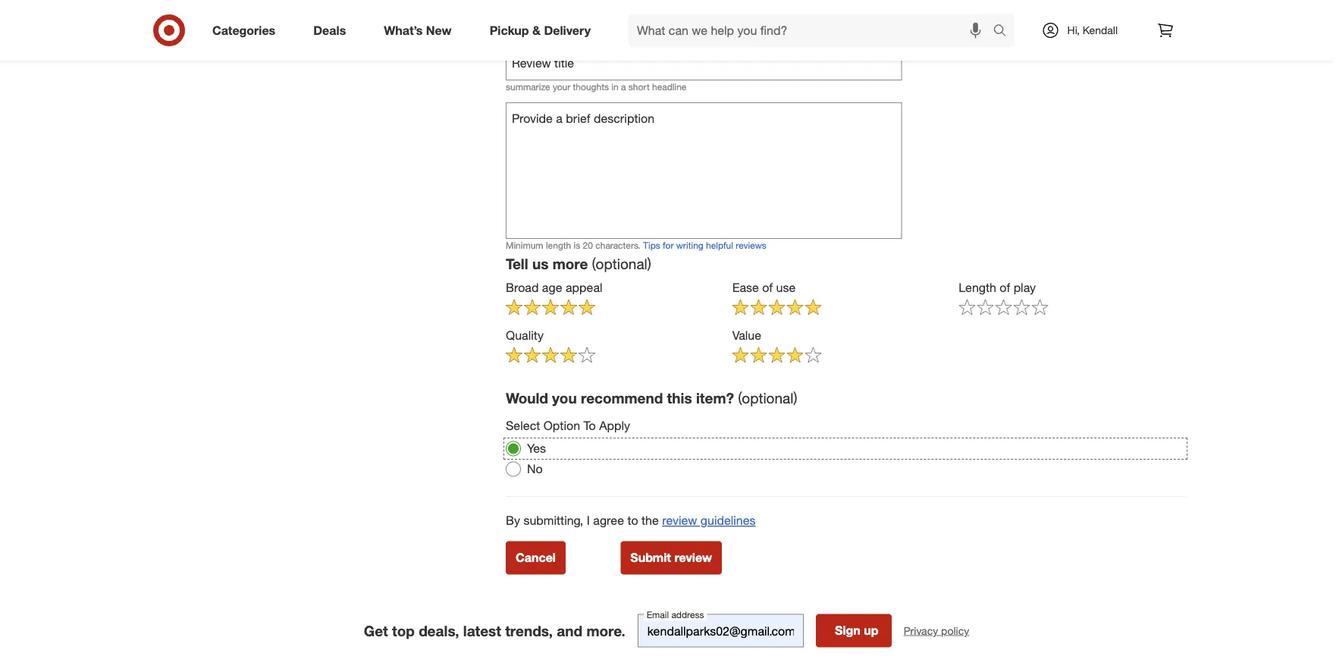 Task type: describe. For each thing, give the bounding box(es) containing it.
a
[[621, 81, 626, 92]]

sign up
[[835, 624, 879, 638]]

what's
[[384, 23, 423, 38]]

top
[[392, 622, 415, 640]]

your for summarize
[[553, 81, 571, 92]]

tell us more (optional)
[[506, 255, 652, 273]]

broad age appeal
[[506, 280, 603, 295]]

Yes radio
[[506, 441, 521, 457]]

tips
[[644, 240, 661, 251]]

of for play
[[1000, 280, 1011, 295]]

&
[[533, 23, 541, 38]]

reviews
[[736, 240, 767, 251]]

deals
[[314, 23, 346, 38]]

to
[[628, 513, 639, 528]]

would
[[506, 390, 549, 407]]

thoughts
[[573, 81, 609, 92]]

apply
[[600, 418, 631, 433]]

broad
[[506, 280, 539, 295]]

submit review
[[631, 551, 713, 565]]

use
[[777, 280, 796, 295]]

submit review button
[[621, 542, 722, 575]]

value
[[733, 328, 762, 343]]

you
[[553, 390, 577, 407]]

hi, kendall
[[1068, 24, 1118, 37]]

deals,
[[419, 622, 459, 640]]

deals link
[[301, 14, 365, 47]]

get
[[364, 622, 388, 640]]

guidelines
[[701, 513, 756, 528]]

item?
[[697, 390, 735, 407]]

summarize
[[506, 81, 551, 92]]

review inside submit review button
[[675, 551, 713, 565]]

the
[[642, 513, 659, 528]]

hi,
[[1068, 24, 1080, 37]]

cancel
[[516, 551, 556, 565]]

privacy policy link
[[904, 624, 970, 639]]

and
[[557, 622, 583, 640]]

minimum length is 20 characters. tips for writing helpful reviews
[[506, 240, 767, 251]]

1 vertical spatial review
[[663, 513, 698, 528]]

by submitting, i agree to the review guidelines
[[506, 513, 756, 528]]

appeal
[[566, 280, 603, 295]]

No radio
[[506, 462, 521, 477]]

policy
[[942, 624, 970, 638]]

delivery
[[544, 23, 591, 38]]

ease
[[733, 280, 759, 295]]

summarize your thoughts in a short headline
[[506, 81, 687, 92]]

us
[[533, 255, 549, 273]]

What can we help you find? suggestions appear below search field
[[628, 14, 998, 47]]



Task type: vqa. For each thing, say whether or not it's contained in the screenshot.
Submit
yes



Task type: locate. For each thing, give the bounding box(es) containing it.
sign up button
[[816, 614, 892, 648]]

length
[[546, 240, 572, 251]]

for
[[663, 240, 674, 251]]

cancel link
[[506, 542, 566, 575]]

None text field
[[638, 614, 804, 648]]

pickup & delivery
[[490, 23, 591, 38]]

of left play
[[1000, 280, 1011, 295]]

length
[[959, 280, 997, 295]]

pickup
[[490, 23, 529, 38]]

submitting,
[[524, 513, 584, 528]]

trends,
[[505, 622, 553, 640]]

1 vertical spatial (optional)
[[739, 390, 798, 407]]

get top deals, latest trends, and more.
[[364, 622, 626, 640]]

would you recommend this item? (optional)
[[506, 390, 798, 407]]

1 of from the left
[[763, 280, 773, 295]]

your left thoughts
[[553, 81, 571, 92]]

2 vertical spatial review
[[675, 551, 713, 565]]

review up summarize your thoughts in a short headline
[[580, 23, 625, 40]]

yes
[[527, 441, 546, 456]]

1 horizontal spatial of
[[1000, 280, 1011, 295]]

(optional)
[[592, 255, 652, 273], [739, 390, 798, 407]]

your
[[546, 23, 576, 40], [553, 81, 571, 92]]

length of play
[[959, 280, 1037, 295]]

write
[[506, 23, 542, 40]]

select
[[506, 418, 540, 433]]

select option to apply
[[506, 418, 631, 433]]

review guidelines button
[[663, 512, 756, 529]]

0 vertical spatial review
[[580, 23, 625, 40]]

pickup & delivery link
[[477, 14, 610, 47]]

in
[[612, 81, 619, 92]]

age
[[542, 280, 563, 295]]

2 of from the left
[[1000, 280, 1011, 295]]

option
[[544, 418, 581, 433]]

submit
[[631, 551, 672, 565]]

this
[[667, 390, 693, 407]]

(optional) down characters.
[[592, 255, 652, 273]]

characters.
[[596, 240, 641, 251]]

short
[[629, 81, 650, 92]]

quality
[[506, 328, 544, 343]]

more
[[553, 255, 588, 273]]

tips for writing helpful reviews button
[[644, 239, 767, 252]]

no
[[527, 462, 543, 477]]

sign
[[835, 624, 861, 638]]

by
[[506, 513, 521, 528]]

20
[[583, 240, 593, 251]]

ease of use
[[733, 280, 796, 295]]

review right the
[[663, 513, 698, 528]]

1 vertical spatial your
[[553, 81, 571, 92]]

what's new link
[[371, 14, 471, 47]]

writing
[[677, 240, 704, 251]]

review down review guidelines button
[[675, 551, 713, 565]]

to
[[584, 418, 596, 433]]

0 vertical spatial your
[[546, 23, 576, 40]]

what's new
[[384, 23, 452, 38]]

of
[[763, 280, 773, 295], [1000, 280, 1011, 295]]

kendall
[[1083, 24, 1118, 37]]

helpful
[[706, 240, 734, 251]]

your for write
[[546, 23, 576, 40]]

categories
[[212, 23, 276, 38]]

0 horizontal spatial of
[[763, 280, 773, 295]]

headline
[[653, 81, 687, 92]]

categories link
[[200, 14, 295, 47]]

privacy
[[904, 624, 939, 638]]

play
[[1014, 280, 1037, 295]]

tell
[[506, 255, 529, 273]]

recommend
[[581, 390, 663, 407]]

review
[[580, 23, 625, 40], [663, 513, 698, 528], [675, 551, 713, 565]]

latest
[[463, 622, 501, 640]]

None text field
[[506, 47, 903, 80], [506, 102, 903, 239], [506, 47, 903, 80], [506, 102, 903, 239]]

write your review
[[506, 23, 625, 40]]

your right &
[[546, 23, 576, 40]]

privacy policy
[[904, 624, 970, 638]]

is
[[574, 240, 581, 251]]

more.
[[587, 622, 626, 640]]

minimum
[[506, 240, 544, 251]]

0 vertical spatial (optional)
[[592, 255, 652, 273]]

1 horizontal spatial (optional)
[[739, 390, 798, 407]]

of for use
[[763, 280, 773, 295]]

of left use at top
[[763, 280, 773, 295]]

search
[[987, 24, 1023, 39]]

agree
[[594, 513, 625, 528]]

i
[[587, 513, 590, 528]]

0 horizontal spatial (optional)
[[592, 255, 652, 273]]

search button
[[987, 14, 1023, 50]]

up
[[864, 624, 879, 638]]

new
[[426, 23, 452, 38]]

(optional) right the item?
[[739, 390, 798, 407]]



